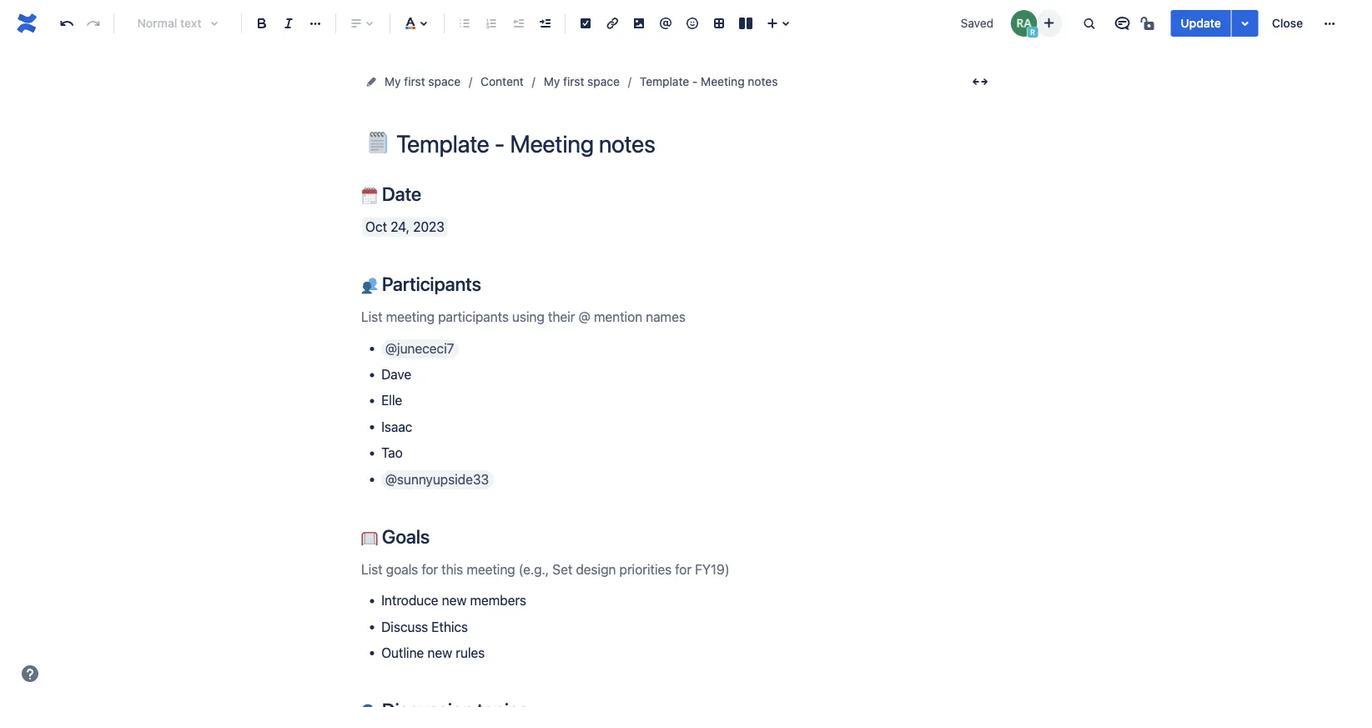 Task type: describe. For each thing, give the bounding box(es) containing it.
close
[[1273, 16, 1304, 30]]

outline
[[382, 645, 424, 661]]

make page full-width image
[[971, 72, 991, 92]]

help image
[[20, 664, 40, 684]]

update button
[[1171, 10, 1232, 37]]

notes
[[748, 75, 778, 88]]

Main content area, start typing to enter text. text field
[[361, 183, 996, 708]]

numbered list ⌘⇧7 image
[[482, 13, 502, 33]]

:notepad_spiral: image
[[367, 132, 389, 154]]

new for introduce
[[442, 593, 467, 609]]

new for outline
[[428, 645, 452, 661]]

discuss ethics
[[382, 619, 468, 635]]

redo ⌘⇧z image
[[83, 13, 104, 33]]

comment icon image
[[1113, 13, 1133, 33]]

:calendar_spiral: image
[[361, 188, 378, 205]]

:speaking_head: image
[[361, 704, 378, 708]]

:speaking_head: image
[[361, 704, 378, 708]]

confluence image
[[13, 10, 40, 37]]

-
[[693, 75, 698, 88]]

1 first from the left
[[404, 75, 425, 88]]

find and replace image
[[1080, 13, 1100, 33]]

introduce new members
[[382, 593, 527, 609]]

close button
[[1263, 10, 1314, 37]]

bold ⌘b image
[[252, 13, 272, 33]]

emoji image
[[683, 13, 703, 33]]

indent tab image
[[535, 13, 555, 33]]

elle
[[382, 393, 403, 409]]

my for first my first space link from the right
[[544, 75, 560, 88]]

1 my first space link from the left
[[385, 72, 461, 92]]

discuss
[[382, 619, 428, 635]]

2 first from the left
[[564, 75, 585, 88]]

undo ⌘z image
[[57, 13, 77, 33]]

outdent ⇧tab image
[[508, 13, 528, 33]]

1 space from the left
[[429, 75, 461, 88]]

content
[[481, 75, 524, 88]]

confluence image
[[13, 10, 40, 37]]

2 space from the left
[[588, 75, 620, 88]]



Task type: locate. For each thing, give the bounding box(es) containing it.
add image, video, or file image
[[629, 13, 649, 33]]

@junececi7
[[385, 340, 454, 356]]

oct
[[366, 219, 387, 235]]

more formatting image
[[306, 13, 326, 33]]

2 my first space from the left
[[544, 75, 620, 88]]

more image
[[1321, 13, 1341, 33]]

template - meeting notes link
[[640, 72, 778, 92]]

space left content
[[429, 75, 461, 88]]

rules
[[456, 645, 485, 661]]

2023
[[413, 219, 445, 235]]

my first space link down the action item 'image'
[[544, 72, 620, 92]]

introduce
[[382, 593, 439, 609]]

move this page image
[[365, 75, 378, 88]]

participants
[[378, 273, 481, 295]]

table image
[[710, 13, 730, 33]]

@sunnyupside33
[[385, 472, 489, 487]]

date
[[378, 183, 422, 205]]

action item image
[[576, 13, 596, 33]]

1 horizontal spatial space
[[588, 75, 620, 88]]

Give this page a title text field
[[397, 130, 996, 158]]

0 horizontal spatial my first space link
[[385, 72, 461, 92]]

my first space for first my first space link from the right
[[544, 75, 620, 88]]

:busts_in_silhouette: image
[[361, 278, 378, 295], [361, 278, 378, 295]]

goals
[[378, 525, 430, 548]]

2 my first space link from the left
[[544, 72, 620, 92]]

0 vertical spatial new
[[442, 593, 467, 609]]

space down 'link' icon
[[588, 75, 620, 88]]

1 horizontal spatial my first space
[[544, 75, 620, 88]]

first down the action item 'image'
[[564, 75, 585, 88]]

0 horizontal spatial space
[[429, 75, 461, 88]]

my right move this page image
[[385, 75, 401, 88]]

1 my from the left
[[385, 75, 401, 88]]

my first space for 2nd my first space link from right
[[385, 75, 461, 88]]

my first space
[[385, 75, 461, 88], [544, 75, 620, 88]]

template - meeting notes
[[640, 75, 778, 88]]

new up ethics
[[442, 593, 467, 609]]

ethics
[[432, 619, 468, 635]]

0 horizontal spatial first
[[404, 75, 425, 88]]

2 my from the left
[[544, 75, 560, 88]]

layouts image
[[736, 13, 756, 33]]

:calendar_spiral: image
[[361, 188, 378, 205]]

template
[[640, 75, 690, 88]]

my
[[385, 75, 401, 88], [544, 75, 560, 88]]

adjust update settings image
[[1236, 13, 1256, 33]]

my first space down the action item 'image'
[[544, 75, 620, 88]]

ruby anderson image
[[1011, 10, 1038, 37]]

mention image
[[656, 13, 676, 33]]

content link
[[481, 72, 524, 92]]

1 my first space from the left
[[385, 75, 461, 88]]

update
[[1181, 16, 1222, 30]]

my first space link right move this page image
[[385, 72, 461, 92]]

link image
[[603, 13, 623, 33]]

my first space link
[[385, 72, 461, 92], [544, 72, 620, 92]]

my for 2nd my first space link from right
[[385, 75, 401, 88]]

first right move this page image
[[404, 75, 425, 88]]

1 vertical spatial new
[[428, 645, 452, 661]]

1 horizontal spatial my
[[544, 75, 560, 88]]

1 horizontal spatial first
[[564, 75, 585, 88]]

saved
[[961, 16, 994, 30]]

:goal: image
[[361, 531, 378, 547], [361, 531, 378, 547]]

0 horizontal spatial my
[[385, 75, 401, 88]]

first
[[404, 75, 425, 88], [564, 75, 585, 88]]

:notepad_spiral: image
[[367, 132, 389, 154]]

italic ⌘i image
[[279, 13, 299, 33]]

0 horizontal spatial my first space
[[385, 75, 461, 88]]

dave
[[382, 367, 412, 383]]

outline new rules
[[382, 645, 485, 661]]

24,
[[391, 219, 410, 235]]

1 horizontal spatial my first space link
[[544, 72, 620, 92]]

my right content
[[544, 75, 560, 88]]

meeting
[[701, 75, 745, 88]]

new
[[442, 593, 467, 609], [428, 645, 452, 661]]

my first space right move this page image
[[385, 75, 461, 88]]

space
[[429, 75, 461, 88], [588, 75, 620, 88]]

no restrictions image
[[1140, 13, 1160, 33]]

members
[[470, 593, 527, 609]]

invite to edit image
[[1040, 13, 1060, 33]]

new down ethics
[[428, 645, 452, 661]]

oct 24, 2023
[[366, 219, 445, 235]]

bullet list ⌘⇧8 image
[[455, 13, 475, 33]]

tao
[[382, 445, 403, 461]]

isaac
[[382, 419, 413, 435]]



Task type: vqa. For each thing, say whether or not it's contained in the screenshot.
Indent Tab image
yes



